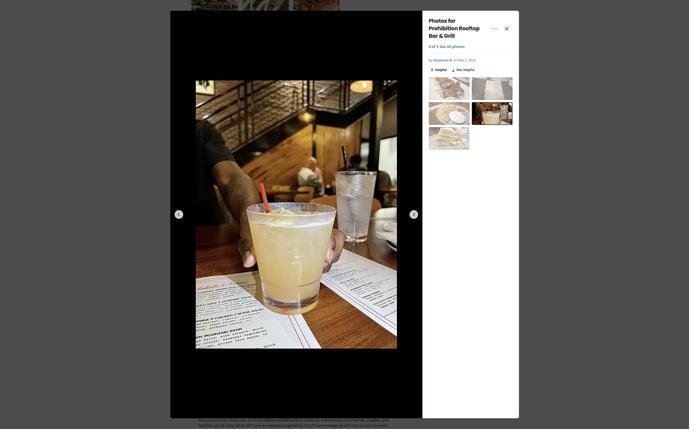 Task type: vqa. For each thing, say whether or not it's contained in the screenshot.
We've
yes



Task type: locate. For each thing, give the bounding box(es) containing it.
you inside you are too kind, thank you so much! we've worked hard to create an environment that friends, couples, and families can all enjoy while still have an elevated experience. you'll have to keep up with our socials to know when we update the menu! we're all super excited for it :)
[[240, 418, 247, 423]]

0 vertical spatial 5
[[437, 44, 439, 49]]

this right no
[[358, 85, 364, 90]]

1 vertical spatial town
[[344, 242, 352, 247]]

i'm
[[357, 269, 363, 274]]

all
[[447, 44, 451, 49], [220, 423, 224, 428], [258, 429, 262, 429]]

b.
[[450, 58, 453, 63], [234, 129, 238, 135]]

of left best
[[305, 242, 309, 247]]

recommending
[[191, 188, 218, 193]]

by right start
[[213, 85, 217, 90]]

of right 4
[[432, 44, 436, 49]]

huntsville,
[[212, 135, 230, 141]]

// left "bread"
[[232, 258, 235, 263]]

with
[[237, 221, 245, 226], [282, 221, 290, 226], [289, 242, 296, 247], [344, 423, 352, 428]]

2 vertical spatial all
[[258, 429, 262, 429]]

fave left drinks
[[191, 258, 199, 263]]

2 vertical spatial be
[[275, 269, 279, 274]]

and right couples,
[[382, 418, 389, 423]]

plus
[[355, 188, 362, 193]]

will down pudding
[[251, 269, 257, 274]]

1 horizontal spatial an
[[316, 418, 320, 423]]

0 horizontal spatial no
[[267, 113, 271, 117]]

our inside overall we enjoyed ourselves  , we will definitely be making this one of our date night locations. i'm excited to see their menu expand in the new year as well. if you go check them out tell me what you think. be sure to tag me so i can know about your experience
[[314, 269, 320, 274]]

1 vertical spatial excited
[[274, 429, 287, 429]]

date down first
[[250, 188, 258, 193]]

0 vertical spatial our
[[247, 199, 253, 204]]

friends
[[291, 221, 303, 226]]

1 (0 reactions) element from the left
[[226, 113, 227, 117]]

be down 'cocktails'
[[226, 199, 231, 204]]

2 vertical spatial fave
[[191, 258, 199, 263]]

1 vertical spatial will
[[251, 269, 257, 274]]

our down friends, on the bottom of page
[[353, 423, 359, 428]]

in right burgers
[[339, 242, 343, 247]]

fave for fave starters // chicken fundido quesadillas and smoked wings
[[191, 231, 199, 236]]

let
[[191, 85, 197, 90]]

0 vertical spatial so
[[234, 280, 238, 285]]

places
[[328, 183, 339, 188]]

and inside let me start by saying i feel like most eateries in hsv are  high priced and average af.  no one in this town wants to work in the service industry. this place is no different.
[[311, 85, 318, 90]]

3 0 from the left
[[272, 113, 273, 117]]

0 vertical spatial town
[[191, 91, 200, 96]]

create
[[304, 418, 315, 423]]

(rooftop
[[307, 188, 322, 193]]

definitely up the its
[[248, 172, 264, 177]]

2 vertical spatial i
[[239, 280, 240, 285]]

know up restaurant
[[280, 172, 289, 177]]

+ right rib
[[207, 247, 209, 253]]

bread
[[235, 258, 246, 263]]

0 horizontal spatial date
[[205, 221, 213, 226]]

see
[[209, 274, 215, 279]]

0 horizontal spatial will
[[220, 199, 225, 204]]

nov up "not"
[[458, 58, 464, 63]]

fave up short
[[191, 242, 199, 247]]

1 horizontal spatial excited
[[274, 429, 287, 429]]

know inside you are too kind, thank you so much! we've worked hard to create an environment that friends, couples, and families can all enjoy while still have an elevated experience. you'll have to keep up with our socials to know when we update the menu! we're all super excited for it :)
[[377, 423, 386, 428]]

me inside let me start by saying i feel like most eateries in hsv are  high priced and average af.  no one in this town wants to work in the service industry. this place is no different.
[[198, 85, 203, 90]]

the
[[231, 91, 237, 96], [291, 188, 296, 193], [191, 194, 197, 199], [268, 194, 274, 199], [278, 199, 284, 204], [310, 242, 315, 247], [353, 242, 359, 247], [255, 274, 261, 279], [229, 429, 234, 429]]

1 fave from the top
[[191, 231, 199, 236]]

,
[[242, 183, 243, 188], [273, 183, 274, 188], [243, 269, 244, 274]]

photos down 4 star rating 'image'
[[199, 162, 210, 167]]

this inside overall we enjoyed ourselves  , we will definitely be making this one of our date night locations. i'm excited to see their menu expand in the new year as well. if you go check them out tell me what you think. be sure to tag me so i can know about your experience
[[294, 269, 301, 274]]

are inside let me start by saying i feel like most eateries in hsv are  high priced and average af.  no one in this town wants to work in the service industry. this place is no different.
[[284, 85, 290, 90]]

most right "like"
[[247, 85, 256, 90]]

0 vertical spatial is
[[285, 91, 288, 96]]

hello
[[198, 183, 207, 188]]

helpful
[[435, 68, 447, 72], [463, 68, 475, 72], [191, 113, 202, 117]]

2 vertical spatial are
[[206, 418, 212, 423]]

over
[[219, 188, 227, 193], [235, 188, 243, 193]]

1 horizontal spatial sure
[[248, 194, 256, 199]]

know down couples,
[[377, 423, 386, 428]]

those
[[318, 183, 327, 188]]

pudding
[[247, 258, 261, 263]]

0 vertical spatial are
[[284, 85, 290, 90]]

i down expand
[[239, 280, 240, 285]]

2 horizontal spatial our
[[353, 423, 359, 428]]

1 vertical spatial your
[[270, 280, 278, 285]]

be inside overall we enjoyed ourselves  , we will definitely be making this one of our date night locations. i'm excited to see their menu expand in the new year as well. if you go check them out tell me what you think. be sure to tag me so i can know about your experience
[[275, 269, 279, 274]]

this up if
[[294, 269, 301, 274]]

0 horizontal spatial prohibition
[[218, 242, 238, 247]]

for down experience.
[[288, 429, 293, 429]]

1 over from the left
[[219, 188, 227, 193]]

local
[[201, 172, 209, 177], [251, 290, 259, 295]]

night up out.
[[340, 194, 349, 199]]

1 vertical spatial 2022
[[234, 154, 243, 159]]

i left took
[[299, 194, 300, 199]]

town
[[191, 91, 200, 96], [344, 242, 352, 247]]

of inside fave entrees // prohibition burger (currently competing with one of the best burgers in town the short rib + brisket mixture was phenomenal)
[[305, 242, 309, 247]]

ourselves
[[226, 269, 242, 274]]

fundido
[[233, 231, 248, 236]]

1 horizontal spatial can
[[241, 280, 247, 285]]

all right we're
[[258, 429, 262, 429]]

location
[[191, 210, 206, 215]]

this up because
[[275, 183, 281, 188]]

0 vertical spatial about
[[290, 172, 300, 177]]

fave inside fave entrees // prohibition burger (currently competing with one of the best burgers in town the short rib + brisket mixture was phenomenal)
[[191, 242, 199, 247]]

0 horizontal spatial sure
[[208, 280, 215, 285]]

for right photos
[[448, 17, 456, 25]]

i inside say hello to @prohibitionhsv , a first of its kind , this restaurant is one of those places i'll be recommending over and over for date nights because of the vibes (rooftop bar + good music) plus the amazing cocktails + food are sure to get the night started. i took my husband last night and we both agreed we will be bringing our family during the holiday season for a fun night out.
[[299, 194, 300, 199]]

0
[[226, 113, 227, 117], [251, 113, 253, 117], [272, 113, 273, 117]]

1 vertical spatial sure
[[208, 280, 215, 285]]

0 vertical spatial excited
[[191, 274, 204, 279]]

+ inside fave entrees // prohibition burger (currently competing with one of the best burgers in town the short rib + brisket mixture was phenomenal)
[[207, 247, 209, 253]]

vibes
[[297, 188, 306, 193]]

is inside say hello to @prohibitionhsv , a first of its kind , this restaurant is one of those places i'll be recommending over and over for date nights because of the vibes (rooftop bar + good music) plus the amazing cocktails + food are sure to get the night started. i took my husband last night and we both agreed we will be bringing our family during the holiday season for a fun night out.
[[302, 183, 304, 188]]

have right "you'll"
[[315, 423, 323, 428]]

town inside fave entrees // prohibition burger (currently competing with one of the best burgers in town the short rib + brisket mixture was phenomenal)
[[344, 242, 352, 247]]

to left work
[[212, 91, 216, 96]]

2 (0 reactions) element from the left
[[251, 113, 253, 117]]

2022
[[469, 58, 476, 63], [234, 154, 243, 159]]

0 horizontal spatial (0 reactions) element
[[226, 113, 227, 117]]

0 horizontal spatial are
[[206, 418, 212, 423]]

0 horizontal spatial can
[[213, 423, 219, 428]]

music)
[[343, 188, 354, 193]]

of up check
[[309, 269, 313, 274]]

is right place
[[285, 91, 288, 96]]

photos down grill on the top of the page
[[452, 44, 465, 49]]

with down the that
[[344, 423, 352, 428]]

spot
[[222, 172, 230, 177]]

definitely up new
[[258, 269, 274, 274]]

1 vertical spatial know
[[248, 280, 258, 285]]

the down feel
[[231, 91, 237, 96]]

can
[[241, 280, 247, 285], [213, 423, 219, 428]]

town down let
[[191, 91, 200, 96]]

one inside say hello to @prohibitionhsv , a first of its kind , this restaurant is one of those places i'll be recommending over and over for date nights because of the vibes (rooftop bar + good music) plus the amazing cocktails + food are sure to get the night started. i took my husband last night and we both agreed we will be bringing our family during the holiday season for a fun night out.
[[305, 183, 312, 188]]

to
[[212, 91, 216, 96], [275, 172, 279, 177], [208, 183, 211, 188], [257, 194, 261, 199], [205, 274, 208, 279], [216, 280, 220, 285], [299, 418, 303, 423], [324, 423, 328, 428], [372, 423, 376, 428]]

for inside photos for prohibition rooftop bar & grill
[[448, 17, 456, 25]]

1 vertical spatial fave
[[191, 242, 199, 247]]

0 vertical spatial photos
[[452, 44, 465, 49]]

// up brisket
[[214, 242, 217, 247]]

food
[[233, 194, 241, 199]]

night,
[[214, 221, 224, 226]]

entrees
[[200, 242, 213, 247]]

on
[[454, 58, 458, 63], [210, 290, 215, 295]]

0 vertical spatial no
[[289, 91, 294, 96]]

you
[[231, 172, 237, 177], [296, 274, 302, 279], [359, 274, 365, 279], [240, 418, 247, 423]]

helpful button
[[429, 67, 448, 73]]

to left see
[[205, 274, 208, 279]]

, inside overall we enjoyed ourselves  , we will definitely be making this one of our date night locations. i'm excited to see their menu expand in the new year as well. if you go check them out tell me what you think. be sure to tag me so i can know about your experience
[[243, 269, 244, 274]]

work
[[217, 91, 226, 96]]

one inside let me start by saying i feel like most eateries in hsv are  high priced and average af.  no one in this town wants to work in the service industry. this place is no different.
[[346, 85, 353, 90]]

grill
[[444, 32, 455, 40]]

al
[[231, 135, 235, 141]]

this
[[267, 91, 274, 96]]

we
[[358, 194, 363, 199], [214, 199, 219, 204], [205, 269, 210, 274], [245, 269, 250, 274], [209, 429, 214, 429]]

0 vertical spatial all
[[447, 44, 451, 49]]

about down new
[[259, 280, 269, 285]]

1 horizontal spatial kenyonna
[[433, 58, 449, 63]]

0 horizontal spatial helpful
[[191, 113, 202, 117]]

1 horizontal spatial our
[[314, 269, 320, 274]]

place
[[275, 91, 284, 96]]

1 horizontal spatial 0
[[251, 113, 253, 117]]

your
[[246, 221, 254, 226], [270, 280, 278, 285]]

and
[[311, 85, 318, 90], [228, 188, 234, 193], [350, 194, 357, 199], [270, 231, 277, 236], [382, 418, 389, 423]]

dinner left spot
[[210, 172, 221, 177]]

16 review v2 image
[[223, 142, 228, 147]]

can down expand
[[241, 280, 247, 285]]

in inside overall we enjoyed ourselves  , we will definitely be making this one of our date night locations. i'm excited to see their menu expand in the new year as well. if you go check them out tell me what you think. be sure to tag me so i can know about your experience
[[251, 274, 254, 279]]

one right no
[[346, 85, 353, 90]]

so inside overall we enjoyed ourselves  , we will definitely be making this one of our date night locations. i'm excited to see their menu expand in the new year as well. if you go check them out tell me what you think. be sure to tag me so i can know about your experience
[[234, 280, 238, 285]]

1 vertical spatial a
[[318, 199, 320, 204]]

are
[[284, 85, 290, 90], [242, 194, 247, 199], [206, 418, 212, 423]]

1 vertical spatial prohibition
[[218, 242, 238, 247]]

to left tag
[[216, 280, 220, 285]]

it
[[294, 429, 296, 429]]

fave
[[191, 231, 199, 236], [191, 242, 199, 247], [191, 258, 199, 263]]

3 fave from the top
[[191, 258, 199, 263]]

no inside let me start by saying i feel like most eateries in hsv are  high priced and average af.  no one in this town wants to work in the service industry. this place is no different.
[[289, 91, 294, 96]]

little
[[266, 258, 274, 263]]

2 0 from the left
[[251, 113, 253, 117]]

1 horizontal spatial on
[[454, 58, 458, 63]]

and down @prohibitionhsv
[[228, 188, 234, 193]]

last
[[333, 194, 339, 199]]

and down drinks
[[270, 231, 277, 236]]

families
[[199, 423, 212, 428]]

1 vertical spatial definitely
[[258, 269, 274, 274]]

2 fave from the top
[[191, 242, 199, 247]]

2 vertical spatial date
[[321, 269, 329, 274]]

the down 'enjoy'
[[229, 429, 234, 429]]

most right spot
[[238, 172, 247, 177]]

we up expand
[[245, 269, 250, 274]]

0 horizontal spatial excited
[[191, 274, 204, 279]]

0 vertical spatial can
[[241, 280, 247, 285]]

// right location
[[207, 210, 210, 215]]

, for of
[[242, 183, 243, 188]]

our up check
[[314, 269, 320, 274]]

can inside you are too kind, thank you so much! we've worked hard to create an environment that friends, couples, and families can all enjoy while still have an elevated experience. you'll have to keep up with our socials to know when we update the menu! we're all super excited for it :)
[[213, 423, 219, 428]]

excited
[[191, 274, 204, 279], [274, 429, 287, 429]]

town right burgers
[[344, 242, 352, 247]]

kind
[[265, 183, 272, 188]]

2 have from the left
[[315, 423, 323, 428]]

we down families
[[209, 429, 214, 429]]

overall we enjoyed ourselves  , we will definitely be making this one of our date night locations. i'm excited to see their menu expand in the new year as well. if you go check them out tell me what you think. be sure to tag me so i can know about your experience
[[191, 269, 365, 285]]

socials
[[360, 423, 371, 428]]

because
[[271, 188, 285, 193]]

your inside overall we enjoyed ourselves  , we will definitely be making this one of our date night locations. i'm excited to see their menu expand in the new year as well. if you go check them out tell me what you think. be sure to tag me so i can know about your experience
[[270, 280, 278, 285]]

kenyonna up helpful button
[[433, 58, 449, 63]]

date left night, in the bottom left of the page
[[205, 221, 213, 226]]

dinner right night, in the bottom left of the page
[[225, 221, 236, 226]]

know inside overall we enjoyed ourselves  , we will definitely be making this one of our date night locations. i'm excited to see their menu expand in the new year as well. if you go check them out tell me what you think. be sure to tag me so i can know about your experience
[[248, 280, 258, 285]]

me down the 'locations.'
[[343, 274, 348, 279]]

follow me on instagram for more local reviews @_thatskenny
[[191, 290, 299, 295]]

2 horizontal spatial (0 reactions) element
[[272, 113, 273, 117]]

5 left see
[[437, 44, 439, 49]]

0 vertical spatial sure
[[248, 194, 256, 199]]

0 vertical spatial on
[[454, 58, 458, 63]]

0 horizontal spatial by
[[213, 85, 217, 90]]

me right let
[[198, 85, 203, 90]]

i inside let me start by saying i feel like most eateries in hsv are  high priced and average af.  no one in this town wants to work in the service industry. this place is no different.
[[230, 85, 231, 90]]

holiday
[[285, 199, 298, 204]]

can down "too"
[[213, 423, 219, 428]]

we inside you are too kind, thank you so much! we've worked hard to create an environment that friends, couples, and families can all enjoy while still have an elevated experience. you'll have to keep up with our socials to know when we update the menu! we're all super excited for it :)
[[209, 429, 214, 429]]

their
[[216, 274, 224, 279]]

2 horizontal spatial i
[[299, 194, 300, 199]]

0 horizontal spatial a
[[244, 183, 246, 188]]

know
[[280, 172, 289, 177], [248, 280, 258, 285], [377, 423, 386, 428]]

1 horizontal spatial no
[[289, 91, 294, 96]]

night down because
[[275, 194, 284, 199]]

so down menu
[[234, 280, 238, 285]]

0 horizontal spatial on
[[210, 290, 215, 295]]

1 vertical spatial .
[[191, 312, 192, 317]]

thank
[[229, 418, 239, 423]]

1 horizontal spatial date
[[250, 188, 258, 193]]

1 vertical spatial our
[[314, 269, 320, 274]]

are up bringing
[[242, 194, 247, 199]]

1 horizontal spatial be
[[275, 269, 279, 274]]

1 horizontal spatial so
[[248, 418, 252, 423]]

night inside overall we enjoyed ourselves  , we will definitely be making this one of our date night locations. i'm excited to see their menu expand in the new year as well. if you go check them out tell me what you think. be sure to tag me so i can know about your experience
[[330, 269, 339, 274]]

our left family
[[247, 199, 253, 204]]

more
[[240, 290, 250, 295]]

of down restaurant
[[286, 188, 290, 193]]

worked
[[276, 418, 289, 423]]

menu image
[[492, 25, 498, 32]]

2 vertical spatial our
[[353, 423, 359, 428]]

1 vertical spatial local
[[251, 290, 259, 295]]

night up out
[[330, 269, 339, 274]]

2 vertical spatial know
[[377, 423, 386, 428]]

1 horizontal spatial is
[[302, 183, 304, 188]]

are right hsv
[[284, 85, 290, 90]]

2022 up not helpful
[[469, 58, 476, 63]]

and down music)
[[350, 194, 357, 199]]

most inside let me start by saying i feel like most eateries in hsv are  high priced and average af.  no one in this town wants to work in the service industry. this place is no different.
[[247, 85, 256, 90]]

no
[[340, 85, 345, 90]]

0 horizontal spatial an
[[262, 423, 267, 428]]

0 horizontal spatial kenyonna b. link
[[212, 129, 238, 135]]

my
[[310, 194, 316, 199]]

sure down see
[[208, 280, 215, 285]]

1 horizontal spatial 2,
[[465, 58, 468, 63]]

1 horizontal spatial (0 reactions) element
[[251, 113, 253, 117]]

1 vertical spatial on
[[210, 290, 215, 295]]

2 horizontal spatial know
[[377, 423, 386, 428]]

0 vertical spatial .
[[191, 306, 192, 312]]

elite 23 link
[[241, 130, 252, 134]]

0 horizontal spatial photos
[[199, 162, 210, 167]]

0 horizontal spatial i
[[230, 85, 231, 90]]

your down year
[[270, 280, 278, 285]]

(0 reactions) element right thanks
[[226, 113, 227, 117]]

excited down elevated
[[274, 429, 287, 429]]

5 up "new" at the left top
[[197, 162, 198, 167]]

in right expand
[[251, 274, 254, 279]]

3 (0 reactions) element from the left
[[272, 113, 273, 117]]

0 vertical spatial i
[[230, 85, 231, 90]]

, left first
[[242, 183, 243, 188]]

and right priced
[[311, 85, 318, 90]]

bar
[[429, 32, 438, 40]]

both
[[191, 199, 199, 204]]

1 vertical spatial can
[[213, 423, 219, 428]]

one inside overall we enjoyed ourselves  , we will definitely be making this one of our date night locations. i'm excited to see their menu expand in the new year as well. if you go check them out tell me what you think. be sure to tag me so i can know about your experience
[[302, 269, 308, 274]]

helpful for helpful
[[435, 68, 447, 72]]

are up families
[[206, 418, 212, 423]]

(0 reactions) element
[[226, 113, 227, 117], [251, 113, 253, 117], [272, 113, 273, 117]]

1 vertical spatial are
[[242, 194, 247, 199]]

1 vertical spatial 2,
[[230, 154, 233, 159]]

fave entrees // prohibition burger (currently competing with one of the best burgers in town the short rib + brisket mixture was phenomenal)
[[191, 242, 359, 253]]

0 right love
[[251, 113, 253, 117]]

sure inside overall we enjoyed ourselves  , we will definitely be making this one of our date night locations. i'm excited to see their menu expand in the new year as well. if you go check them out tell me what you think. be sure to tag me so i can know about your experience
[[208, 280, 215, 285]]

while
[[236, 423, 245, 428]]

0 vertical spatial definitely
[[248, 172, 264, 177]]

on up 16 nothelpful v2 image at the top of page
[[454, 58, 458, 63]]

2022 down 16 photos v2
[[234, 154, 243, 159]]

an
[[316, 418, 320, 423], [262, 423, 267, 428]]

1 horizontal spatial a
[[318, 199, 320, 204]]

agreed
[[200, 199, 213, 204]]

will inside say hello to @prohibitionhsv , a first of its kind , this restaurant is one of those places i'll be recommending over and over for date nights because of the vibes (rooftop bar + good music) plus the amazing cocktails + food are sure to get the night started. i took my husband last night and we both agreed we will be bringing our family during the holiday season for a fun night out.
[[220, 199, 225, 204]]

0 horizontal spatial b.
[[234, 129, 238, 135]]

0 horizontal spatial kenyonna
[[212, 129, 233, 135]]

an up super
[[262, 423, 267, 428]]

will
[[220, 199, 225, 204], [251, 269, 257, 274]]

1 vertical spatial so
[[248, 418, 252, 423]]

your up fave starters // chicken fundido quesadillas and smoked wings on the bottom
[[246, 221, 254, 226]]

season
[[299, 199, 311, 204]]

an right create
[[316, 418, 320, 423]]

sure up family
[[248, 194, 256, 199]]

with down wings
[[289, 242, 296, 247]]

definitely
[[248, 172, 264, 177], [258, 269, 274, 274]]

saying
[[218, 85, 229, 90]]

5
[[437, 44, 439, 49], [197, 162, 198, 167]]

the right burgers
[[353, 242, 359, 247]]

bringing
[[232, 199, 246, 204]]

1 horizontal spatial dinner
[[225, 221, 236, 226]]

of inside overall we enjoyed ourselves  , we will definitely be making this one of our date night locations. i'm excited to see their menu expand in the new year as well. if you go check them out tell me what you think. be sure to tag me so i can know about your experience
[[309, 269, 313, 274]]

helpful right the 16 helpful v2 icon
[[435, 68, 447, 72]]

all up update
[[220, 423, 224, 428]]



Task type: describe. For each thing, give the bounding box(es) containing it.
in up "this"
[[272, 85, 275, 90]]

you right spot
[[231, 172, 237, 177]]

with inside fave entrees // prohibition burger (currently competing with one of the best burgers in town the short rib + brisket mixture was phenomenal)
[[289, 242, 296, 247]]

our inside you are too kind, thank you so much! we've worked hard to create an environment that friends, couples, and families can all enjoy while still have an elevated experience. you'll have to keep up with our socials to know when we update the menu! we're all super excited for it :)
[[353, 423, 359, 428]]

rooftop
[[459, 25, 480, 32]]

16 helpful v2 image
[[430, 68, 434, 72]]

drinks
[[270, 221, 281, 226]]

kenyonna b.
[[212, 129, 238, 135]]

family
[[254, 199, 265, 204]]

are inside say hello to @prohibitionhsv , a first of its kind , this restaurant is one of those places i'll be recommending over and over for date nights because of the vibes (rooftop bar + good music) plus the amazing cocktails + food are sure to get the night started. i took my husband last night and we both agreed we will be bringing our family during the holiday season for a fun night out.
[[242, 194, 247, 199]]

(1 reaction) element
[[203, 113, 205, 117]]

we down 'cocktails'
[[214, 199, 219, 204]]

in down saying at the top left
[[227, 91, 230, 96]]

check
[[308, 274, 318, 279]]

24 chevron right v2 image
[[411, 211, 417, 218]]

nights
[[259, 188, 270, 193]]

2 over from the left
[[235, 188, 243, 193]]

to up family
[[257, 194, 261, 199]]

quesadillas
[[249, 231, 269, 236]]

16 nothelpful v2 image
[[451, 68, 456, 72]]

industry.
[[251, 91, 266, 96]]

1 horizontal spatial photos
[[452, 44, 465, 49]]

out.
[[338, 199, 345, 204]]

this right love
[[244, 113, 250, 117]]

are inside you are too kind, thank you so much! we've worked hard to create an environment that friends, couples, and families can all enjoy while still have an elevated experience. you'll have to keep up with our socials to know when we update the menu! we're all super excited for it :)
[[206, 418, 212, 423]]

// right starters
[[215, 231, 218, 236]]

2 star rating image
[[191, 77, 220, 82]]

in right no
[[354, 85, 357, 90]]

enjoy
[[225, 423, 235, 428]]

think.
[[191, 280, 201, 285]]

for left more at bottom
[[234, 290, 239, 295]]

vibes
[[191, 221, 201, 226]]

love
[[236, 113, 244, 117]]

couples,
[[367, 418, 381, 423]]

when
[[199, 429, 208, 429]]

2023
[[236, 77, 245, 82]]

with right drinks
[[282, 221, 290, 226]]

burgers
[[325, 242, 338, 247]]

1 vertical spatial kenyonna
[[212, 129, 233, 135]]

so inside you are too kind, thank you so much! we've worked hard to create an environment that friends, couples, and families can all enjoy while still have an elevated experience. you'll have to keep up with our socials to know when we update the menu! we're all super excited for it :)
[[248, 418, 252, 423]]

different.
[[295, 91, 311, 96]]

we've
[[265, 418, 275, 423]]

locations.
[[340, 269, 356, 274]]

me right follow
[[203, 290, 209, 295]]

with up fundido
[[237, 221, 245, 226]]

our inside say hello to @prohibitionhsv , a first of its kind , this restaurant is one of those places i'll be recommending over and over for date nights because of the vibes (rooftop bar + good music) plus the amazing cocktails + food are sure to get the night started. i took my husband last night and we both agreed we will be bringing our family during the holiday season for a fun night out.
[[247, 199, 253, 204]]

you right if
[[296, 274, 302, 279]]

for inside you are too kind, thank you so much! we've worked hard to create an environment that friends, couples, and families can all enjoy while still have an elevated experience. you'll have to keep up with our socials to know when we update the menu! we're all super excited for it :)
[[288, 429, 293, 429]]

you'll
[[305, 423, 314, 428]]

will inside overall we enjoyed ourselves  , we will definitely be making this one of our date night locations. i'm excited to see their menu expand in the new year as well. if you go check them out tell me what you think. be sure to tag me so i can know about your experience
[[251, 269, 257, 274]]

24 close v2 image
[[504, 25, 510, 32]]

expand
[[237, 274, 250, 279]]

elevated
[[268, 423, 283, 428]]

friends element
[[212, 142, 221, 147]]

// right vibes
[[202, 221, 204, 226]]

. .
[[191, 306, 192, 317]]

one inside fave entrees // prohibition burger (currently competing with one of the best burgers in town the short rib + brisket mixture was phenomenal)
[[297, 242, 304, 247]]

1 vertical spatial photos
[[199, 162, 210, 167]]

priced
[[299, 85, 310, 90]]

for down first
[[244, 188, 249, 193]]

16 friends v2 image
[[212, 142, 216, 147]]

i'll
[[340, 183, 344, 188]]

the up started.
[[291, 188, 296, 193]]

fave starters // chicken fundido quesadillas and smoked wings
[[191, 231, 303, 236]]

thanks
[[214, 113, 225, 117]]

41
[[217, 142, 221, 147]]

0 for oh no
[[272, 113, 273, 117]]

experience.
[[284, 423, 304, 428]]

5 photos
[[197, 162, 210, 167]]

0 horizontal spatial your
[[246, 221, 254, 226]]

excited inside overall we enjoyed ourselves  , we will definitely be making this one of our date night locations. i'm excited to see their menu expand in the new year as well. if you go check them out tell me what you think. be sure to tag me so i can know about your experience
[[191, 274, 204, 279]]

photos element
[[237, 142, 249, 147]]

date inside say hello to @prohibitionhsv , a first of its kind , this restaurant is one of those places i'll be recommending over and over for date nights because of the vibes (rooftop bar + good music) plus the amazing cocktails + food are sure to get the night started. i took my husband last night and we both agreed we will be bringing our family during the holiday season for a fun night out.
[[250, 188, 258, 193]]

fave for fave drinks + desserts // bread pudding + little havana
[[191, 258, 199, 263]]

what
[[349, 274, 358, 279]]

the inside let me start by saying i feel like most eateries in hsv are  high priced and average af.  no one in this town wants to work in the service industry. this place is no different.
[[231, 91, 237, 96]]

(0 reactions) element for love this 0
[[251, 113, 253, 117]]

short
[[191, 247, 200, 253]]

fave for fave entrees // prohibition burger (currently competing with one of the best burgers in town the short rib + brisket mixture was phenomenal)
[[191, 242, 199, 247]]

by inside let me start by saying i feel like most eateries in hsv are  high priced and average af.  no one in this town wants to work in the service industry. this place is no different.
[[213, 85, 217, 90]]

mixture
[[223, 247, 237, 253]]

2 horizontal spatial helpful
[[463, 68, 475, 72]]

1 vertical spatial b.
[[234, 129, 238, 135]]

the right during
[[278, 199, 284, 204]]

to down couples,
[[372, 423, 376, 428]]

new
[[191, 172, 200, 177]]

fave drinks + desserts // bread pudding + little havana
[[191, 258, 288, 263]]

0 horizontal spatial local
[[201, 172, 209, 177]]

2 . from the top
[[191, 312, 192, 317]]

for down my at the top left
[[312, 199, 317, 204]]

1 horizontal spatial about
[[290, 172, 300, 177]]

super
[[263, 429, 273, 429]]

smoked
[[278, 231, 292, 236]]

the inside overall we enjoyed ourselves  , we will definitely be making this one of our date night locations. i'm excited to see their menu expand in the new year as well. if you go check them out tell me what you think. be sure to tag me so i can know about your experience
[[255, 274, 261, 279]]

4 of 5 see all photos
[[429, 44, 465, 49]]

1 horizontal spatial kenyonna b. link
[[433, 58, 453, 63]]

(0 reactions) element for thanks 0
[[226, 113, 227, 117]]

its
[[259, 183, 264, 188]]

0 horizontal spatial 2,
[[230, 154, 233, 159]]

enjoyed
[[211, 269, 225, 274]]

we down plus on the right of the page
[[358, 194, 363, 199]]

1 horizontal spatial local
[[251, 290, 259, 295]]

0 vertical spatial be
[[345, 183, 349, 188]]

prohibition inside photos for prohibition rooftop bar & grill
[[429, 25, 458, 32]]

of left the its
[[255, 183, 258, 188]]

follow
[[191, 290, 202, 295]]

like
[[240, 85, 246, 90]]

restaurant
[[282, 183, 301, 188]]

+ left little
[[262, 258, 265, 263]]

in inside fave entrees // prohibition burger (currently competing with one of the best burgers in town the short rib + brisket mixture was phenomenal)
[[339, 242, 343, 247]]

bar
[[323, 188, 329, 193]]

keep
[[329, 423, 338, 428]]

to right hello
[[208, 183, 211, 188]]

1 . from the top
[[191, 306, 192, 312]]

havana
[[275, 258, 288, 263]]

of up (rooftop
[[313, 183, 317, 188]]

and inside you are too kind, thank you so much! we've worked hard to create an environment that friends, couples, and families can all enjoy while still have an elevated experience. you'll have to keep up with our socials to know when we update the menu! we're all super excited for it :)
[[382, 418, 389, 423]]

rib
[[201, 247, 206, 253]]

the up both
[[191, 194, 197, 199]]

by kenyonna b. on nov 2, 2022
[[429, 58, 476, 63]]

1 vertical spatial kenyonna b. link
[[212, 129, 238, 135]]

sep
[[222, 77, 229, 82]]

2 horizontal spatial ,
[[273, 183, 274, 188]]

2 horizontal spatial all
[[447, 44, 451, 49]]

+ left food
[[230, 194, 232, 199]]

parents,
[[255, 221, 269, 226]]

helpful for helpful 1
[[191, 113, 202, 117]]

0 horizontal spatial nov
[[222, 154, 229, 159]]

with inside you are too kind, thank you so much! we've worked hard to create an environment that friends, couples, and families can all enjoy while still have an elevated experience. you'll have to keep up with our socials to know when we update the menu! we're all super excited for it :)
[[344, 423, 352, 428]]

tag
[[221, 280, 226, 285]]

0 vertical spatial a
[[244, 183, 246, 188]]

helpful 1
[[191, 113, 205, 117]]

1 horizontal spatial b.
[[450, 58, 453, 63]]

sep 24, 2023
[[222, 77, 245, 82]]

elite
[[242, 130, 247, 134]]

prohibition inside fave entrees // prohibition burger (currently competing with one of the best burgers in town the short rib + brisket mixture was phenomenal)
[[218, 242, 238, 247]]

location // @townmadisonal
[[191, 210, 241, 215]]

amazing
[[198, 194, 213, 199]]

+ right bar
[[330, 188, 332, 193]]

definitely inside overall we enjoyed ourselves  , we will definitely be making this one of our date night locations. i'm excited to see their menu expand in the new year as well. if you go check them out tell me what you think. be sure to tag me so i can know about your experience
[[258, 269, 274, 274]]

0 horizontal spatial all
[[220, 423, 224, 428]]

the up during
[[268, 194, 274, 199]]

good
[[333, 188, 342, 193]]

wants
[[201, 91, 211, 96]]

this inside let me start by saying i feel like most eateries in hsv are  high priced and average af.  no one in this town wants to work in the service industry. this place is no different.
[[358, 85, 364, 90]]

+ right drinks
[[212, 258, 215, 263]]

need
[[265, 172, 274, 177]]

4
[[429, 44, 431, 49]]

to right hard at the left of the page
[[299, 418, 303, 423]]

5 photos link
[[197, 162, 210, 167]]

town inside let me start by saying i feel like most eateries in hsv are  high priced and average af.  no one in this town wants to work in the service industry. this place is no different.
[[191, 91, 200, 96]]

4 star rating image
[[191, 154, 220, 159]]

competing
[[269, 242, 288, 247]]

hard
[[290, 418, 298, 423]]

brisket
[[210, 247, 222, 253]]

1 vertical spatial dinner
[[225, 221, 236, 226]]

1 vertical spatial an
[[262, 423, 267, 428]]

1 horizontal spatial know
[[280, 172, 289, 177]]

eateries
[[257, 85, 271, 90]]

0 horizontal spatial 2022
[[234, 154, 243, 159]]

about inside overall we enjoyed ourselves  , we will definitely be making this one of our date night locations. i'm excited to see their menu expand in the new year as well. if you go check them out tell me what you think. be sure to tag me so i can know about your experience
[[259, 280, 269, 285]]

(0 reactions) element for oh no 0
[[272, 113, 273, 117]]

wings
[[293, 231, 303, 236]]

i inside overall we enjoyed ourselves  , we will definitely be making this one of our date night locations. i'm excited to see their menu expand in the new year as well. if you go check them out tell me what you think. be sure to tag me so i can know about your experience
[[239, 280, 240, 285]]

0 vertical spatial an
[[316, 418, 320, 423]]

reviews
[[260, 290, 273, 295]]

to inside let me start by saying i feel like most eateries in hsv are  high priced and average af.  no one in this town wants to work in the service industry. this place is no different.
[[212, 91, 216, 96]]

as
[[279, 274, 282, 279]]

16 photos v2 image
[[237, 142, 242, 147]]

0 vertical spatial by
[[429, 58, 433, 63]]

1 horizontal spatial nov
[[458, 58, 464, 63]]

get
[[262, 194, 267, 199]]

1 vertical spatial no
[[267, 113, 271, 117]]

is inside let me start by saying i feel like most eateries in hsv are  high priced and average af.  no one in this town wants to work in the service industry. this place is no different.
[[285, 91, 288, 96]]

1 vertical spatial date
[[205, 221, 213, 226]]

1 0 from the left
[[226, 113, 227, 117]]

high
[[291, 85, 298, 90]]

date inside overall we enjoyed ourselves  , we will definitely be making this one of our date night locations. i'm excited to see their menu expand in the new year as well. if you go check them out tell me what you think. be sure to tag me so i can know about your experience
[[321, 269, 329, 274]]

1 vertical spatial 5
[[197, 162, 198, 167]]

1 horizontal spatial 2022
[[469, 58, 476, 63]]

reviews element
[[223, 142, 235, 147]]

0 horizontal spatial dinner
[[210, 172, 221, 177]]

// inside fave entrees // prohibition burger (currently competing with one of the best burgers in town the short rib + brisket mixture was phenomenal)
[[214, 242, 217, 247]]

much!
[[253, 418, 264, 423]]

the inside you are too kind, thank you so much! we've worked hard to create an environment that friends, couples, and families can all enjoy while still have an elevated experience. you'll have to keep up with our socials to know when we update the menu! we're all super excited for it :)
[[229, 429, 234, 429]]

24,
[[230, 77, 235, 82]]

excited inside you are too kind, thank you so much! we've worked hard to create an environment that friends, couples, and families can all enjoy while still have an elevated experience. you'll have to keep up with our socials to know when we update the menu! we're all super excited for it :)
[[274, 429, 287, 429]]

we're
[[248, 429, 258, 429]]

update
[[215, 429, 228, 429]]

, for definitely
[[243, 269, 244, 274]]

cocktails
[[214, 194, 229, 199]]

0 for love this
[[251, 113, 253, 117]]

night down last
[[328, 199, 337, 204]]

vibes // date night, dinner with your parents, drinks with friends
[[191, 221, 303, 226]]

that
[[345, 418, 352, 423]]

we up see
[[205, 269, 210, 274]]

husband
[[316, 194, 332, 199]]

1 vertical spatial most
[[238, 172, 247, 177]]

the left best
[[310, 242, 315, 247]]

to left keep
[[324, 423, 328, 428]]

tell
[[336, 274, 342, 279]]

photo of kenyonna b. image
[[191, 130, 208, 147]]

to right need
[[275, 172, 279, 177]]

0 vertical spatial 2,
[[465, 58, 468, 63]]

see all photos link
[[440, 44, 465, 49]]

127
[[229, 142, 235, 147]]

thanks 0
[[214, 113, 227, 117]]

this inside say hello to @prohibitionhsv , a first of its kind , this restaurant is one of those places i'll be recommending over and over for date nights because of the vibes (rooftop bar + good music) plus the amazing cocktails + food are sure to get the night started. i took my husband last night and we both agreed we will be bringing our family during the holiday season for a fun night out.
[[275, 183, 281, 188]]

1 horizontal spatial all
[[258, 429, 262, 429]]

say
[[191, 183, 197, 188]]

sure inside say hello to @prohibitionhsv , a first of its kind , this restaurant is one of those places i'll be recommending over and over for date nights because of the vibes (rooftop bar + good music) plus the amazing cocktails + food are sure to get the night started. i took my husband last night and we both agreed we will be bringing our family during the holiday season for a fun night out.
[[248, 194, 256, 199]]

them
[[319, 274, 329, 279]]

service
[[238, 91, 250, 96]]

24 chevron left v2 image
[[175, 211, 182, 218]]

can inside overall we enjoyed ourselves  , we will definitely be making this one of our date night locations. i'm excited to see their menu expand in the new year as well. if you go check them out tell me what you think. be sure to tag me so i can know about your experience
[[241, 280, 247, 285]]

you down i'm in the bottom of the page
[[359, 274, 365, 279]]

me down menu
[[227, 280, 233, 285]]

1 have from the left
[[253, 423, 261, 428]]

0 horizontal spatial be
[[226, 199, 231, 204]]



